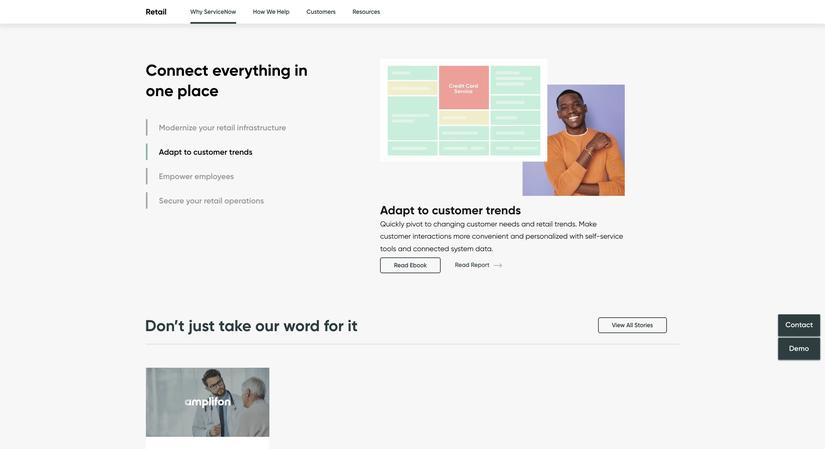 Task type: vqa. For each thing, say whether or not it's contained in the screenshot.
Empower employees link
yes



Task type: describe. For each thing, give the bounding box(es) containing it.
it
[[348, 316, 358, 336]]

everything
[[213, 60, 291, 80]]

why servicenow link
[[190, 0, 236, 26]]

secure
[[159, 196, 184, 206]]

to for adapt to customer trends quickly pivot to changing customer needs and retail trends. make customer interactions more convenient and personalized with self-service tools and connected system data.
[[418, 203, 429, 218]]

convenient
[[472, 232, 509, 241]]

ebook
[[410, 262, 427, 269]]

secure your retail operations link
[[146, 193, 288, 209]]

adapt for adapt to customer trends
[[159, 147, 182, 157]]

changing
[[434, 220, 465, 228]]

don't just take our word for it
[[145, 316, 358, 336]]

word
[[284, 316, 320, 336]]

just
[[189, 316, 215, 336]]

0 vertical spatial and
[[522, 220, 535, 228]]

modernize your retail infrastructure link
[[146, 119, 288, 136]]

don't
[[145, 316, 185, 336]]

your for secure
[[186, 196, 202, 206]]

quickly
[[380, 220, 405, 228]]

our
[[255, 316, 280, 336]]

adapt for adapt to customer trends quickly pivot to changing customer needs and retail trends. make customer interactions more convenient and personalized with self-service tools and connected system data.
[[380, 203, 415, 218]]

we
[[267, 8, 276, 15]]

empower
[[159, 172, 193, 181]]

why servicenow
[[190, 8, 236, 15]]

why
[[190, 8, 203, 15]]

your for modernize
[[199, 123, 215, 132]]

more
[[454, 232, 471, 241]]

resources
[[353, 8, 380, 15]]

infrastructure
[[237, 123, 286, 132]]

demo
[[790, 344, 810, 353]]

read report link
[[455, 262, 512, 269]]

empower employees link
[[146, 168, 288, 185]]

retail for operations
[[204, 196, 223, 206]]

help
[[277, 8, 290, 15]]

interactions
[[413, 232, 452, 241]]

read ebook
[[394, 262, 427, 269]]

connect everything in one place
[[146, 60, 308, 101]]

customers
[[307, 8, 336, 15]]

trends for adapt to customer trends
[[229, 147, 253, 157]]

read for read report
[[455, 262, 470, 269]]

connect
[[146, 60, 209, 80]]

how we help
[[253, 8, 290, 15]]

customer up changing
[[432, 203, 483, 218]]

read report
[[455, 262, 491, 269]]

service
[[601, 232, 624, 241]]

retail inside adapt to customer trends quickly pivot to changing customer needs and retail trends. make customer interactions more convenient and personalized with self-service tools and connected system data.
[[537, 220, 553, 228]]

tools
[[380, 244, 397, 253]]

retail
[[146, 7, 167, 17]]



Task type: locate. For each thing, give the bounding box(es) containing it.
read
[[455, 262, 470, 269], [394, 262, 409, 269]]

retail up personalized
[[537, 220, 553, 228]]

1 read from the left
[[455, 262, 470, 269]]

trends down modernize your retail infrastructure
[[229, 147, 253, 157]]

adapt to customer trends quickly pivot to changing customer needs and retail trends. make customer interactions more convenient and personalized with self-service tools and connected system data.
[[380, 203, 624, 253]]

trends.
[[555, 220, 578, 228]]

1 vertical spatial your
[[186, 196, 202, 206]]

to up interactions
[[425, 220, 432, 228]]

customer down quickly
[[380, 232, 411, 241]]

customer inside the adapt to customer trends link
[[194, 147, 227, 157]]

in
[[295, 60, 308, 80]]

trends inside the adapt to customer trends link
[[229, 147, 253, 157]]

adapt up empower
[[159, 147, 182, 157]]

read inside 'read ebook' link
[[394, 262, 409, 269]]

read left 'ebook'
[[394, 262, 409, 269]]

customer
[[194, 147, 227, 157], [432, 203, 483, 218], [467, 220, 498, 228], [380, 232, 411, 241]]

1 horizontal spatial adapt
[[380, 203, 415, 218]]

0 vertical spatial your
[[199, 123, 215, 132]]

adapt to customer trends link
[[146, 144, 288, 160]]

needs
[[500, 220, 520, 228]]

0 vertical spatial to
[[184, 147, 192, 157]]

read for read ebook
[[394, 262, 409, 269]]

place
[[178, 81, 219, 101]]

how
[[253, 8, 265, 15]]

0 horizontal spatial read
[[394, 262, 409, 269]]

resources link
[[353, 0, 380, 24]]

how we help link
[[253, 0, 290, 24]]

your
[[199, 123, 215, 132], [186, 196, 202, 206]]

your right secure
[[186, 196, 202, 206]]

system
[[451, 244, 474, 253]]

connected
[[413, 244, 449, 253]]

your up adapt to customer trends
[[199, 123, 215, 132]]

retail
[[217, 123, 235, 132], [204, 196, 223, 206], [537, 220, 553, 228]]

0 vertical spatial adapt
[[159, 147, 182, 157]]

and
[[522, 220, 535, 228], [511, 232, 524, 241], [398, 244, 412, 253]]

adapt up quickly
[[380, 203, 415, 218]]

modernize your retail infrastructure
[[159, 123, 286, 132]]

adapt
[[159, 147, 182, 157], [380, 203, 415, 218]]

read ebook link
[[380, 258, 441, 274]]

0 vertical spatial retail
[[217, 123, 235, 132]]

trends for adapt to customer trends quickly pivot to changing customer needs and retail trends. make customer interactions more convenient and personalized with self-service tools and connected system data.
[[486, 203, 521, 218]]

trends inside adapt to customer trends quickly pivot to changing customer needs and retail trends. make customer interactions more convenient and personalized with self-service tools and connected system data.
[[486, 203, 521, 218]]

to up pivot
[[418, 203, 429, 218]]

1 horizontal spatial read
[[455, 262, 470, 269]]

demo link
[[779, 338, 821, 360]]

secure your retail operations
[[159, 196, 264, 206]]

and right tools at the bottom of the page
[[398, 244, 412, 253]]

employees
[[195, 172, 234, 181]]

1 horizontal spatial trends
[[486, 203, 521, 218]]

customer up employees
[[194, 147, 227, 157]]

1 vertical spatial trends
[[486, 203, 521, 218]]

with
[[570, 232, 584, 241]]

to
[[184, 147, 192, 157], [418, 203, 429, 218], [425, 220, 432, 228]]

to for adapt to customer trends
[[184, 147, 192, 157]]

report
[[471, 262, 490, 269]]

view all stories
[[612, 322, 653, 329]]

stories
[[635, 322, 653, 329]]

empower employees
[[159, 172, 234, 181]]

one
[[146, 81, 174, 101]]

self-
[[586, 232, 601, 241]]

take
[[219, 316, 252, 336]]

customer up convenient on the bottom of the page
[[467, 220, 498, 228]]

trends up the needs at the right of page
[[486, 203, 521, 218]]

0 horizontal spatial adapt
[[159, 147, 182, 157]]

0 horizontal spatial trends
[[229, 147, 253, 157]]

view all stories link
[[599, 318, 667, 334]]

amplifon logo image
[[146, 368, 269, 438]]

adapt inside adapt to customer trends quickly pivot to changing customer needs and retail trends. make customer interactions more convenient and personalized with self-service tools and connected system data.
[[380, 203, 415, 218]]

and down the needs at the right of page
[[511, 232, 524, 241]]

for
[[324, 316, 344, 336]]

adapt to customer trends
[[159, 147, 253, 157]]

0 vertical spatial trends
[[229, 147, 253, 157]]

trends
[[229, 147, 253, 157], [486, 203, 521, 218]]

retail for infrastructure
[[217, 123, 235, 132]]

all
[[627, 322, 633, 329]]

pivot
[[406, 220, 423, 228]]

to up empower employees
[[184, 147, 192, 157]]

1 vertical spatial and
[[511, 232, 524, 241]]

read down system
[[455, 262, 470, 269]]

modernize
[[159, 123, 197, 132]]

2 vertical spatial and
[[398, 244, 412, 253]]

data.
[[476, 244, 494, 253]]

2 vertical spatial retail
[[537, 220, 553, 228]]

1 vertical spatial adapt
[[380, 203, 415, 218]]

servicenow
[[204, 8, 236, 15]]

operations
[[225, 196, 264, 206]]

customers link
[[307, 0, 336, 24]]

smiling man next to a credit card service workflow for retail companies. image
[[380, 52, 625, 203]]

view
[[612, 322, 625, 329]]

retail down employees
[[204, 196, 223, 206]]

2 vertical spatial to
[[425, 220, 432, 228]]

personalized
[[526, 232, 568, 241]]

make
[[579, 220, 597, 228]]

retail up the adapt to customer trends link
[[217, 123, 235, 132]]

1 vertical spatial retail
[[204, 196, 223, 206]]

contact
[[786, 321, 814, 330]]

contact link
[[779, 315, 821, 336]]

2 read from the left
[[394, 262, 409, 269]]

1 vertical spatial to
[[418, 203, 429, 218]]

and right the needs at the right of page
[[522, 220, 535, 228]]



